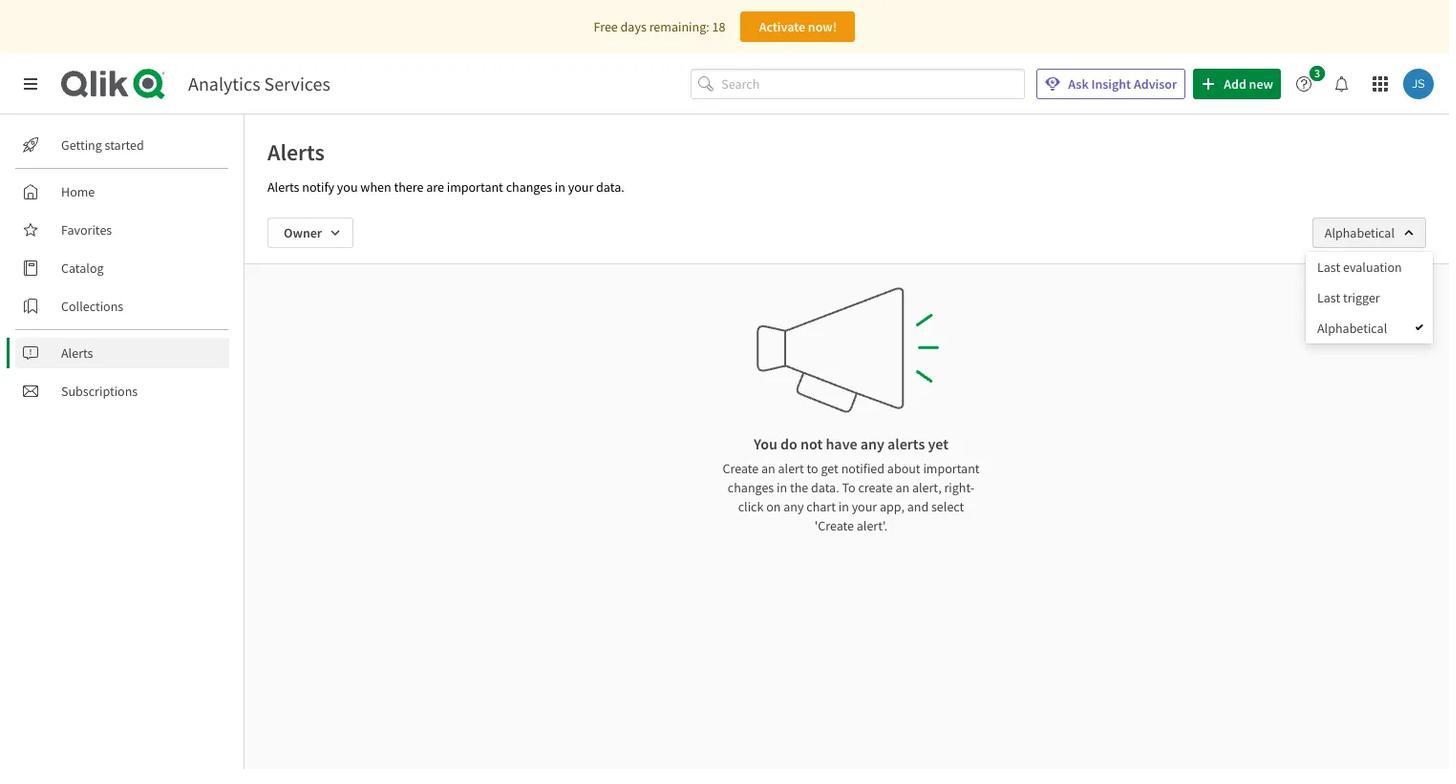 Task type: locate. For each thing, give the bounding box(es) containing it.
1 vertical spatial last
[[1317, 289, 1340, 307]]

important right are
[[447, 179, 503, 196]]

trigger
[[1343, 289, 1380, 307]]

0 vertical spatial data.
[[596, 179, 624, 196]]

0 vertical spatial in
[[555, 179, 565, 196]]

catalog link
[[15, 253, 229, 284]]

subscriptions
[[61, 383, 138, 400]]

2 last from the top
[[1317, 289, 1340, 307]]

any up notified
[[860, 435, 885, 454]]

changes right are
[[506, 179, 552, 196]]

changes up click
[[728, 480, 774, 497]]

1 vertical spatial any
[[784, 499, 804, 516]]

0 horizontal spatial your
[[568, 179, 593, 196]]

to
[[842, 480, 856, 497]]

last evaluation
[[1317, 259, 1402, 276]]

last inside last evaluation option
[[1317, 259, 1340, 276]]

0 vertical spatial any
[[860, 435, 885, 454]]

0 vertical spatial alphabetical
[[1325, 224, 1395, 242]]

alphabetical down last trigger
[[1317, 320, 1387, 337]]

an left the alert
[[761, 460, 775, 478]]

1 last from the top
[[1317, 259, 1340, 276]]

alerts link
[[15, 338, 229, 369]]

remaining:
[[649, 18, 710, 35]]

catalog
[[61, 260, 104, 277]]

and
[[907, 499, 929, 516]]

any
[[860, 435, 885, 454], [784, 499, 804, 516]]

ask
[[1068, 75, 1089, 93]]

2 vertical spatial in
[[838, 499, 849, 516]]

important
[[447, 179, 503, 196], [923, 460, 980, 478]]

analytics services element
[[188, 72, 330, 96]]

1 vertical spatial changes
[[728, 480, 774, 497]]

last left trigger
[[1317, 289, 1340, 307]]

1 horizontal spatial data.
[[811, 480, 839, 497]]

0 horizontal spatial data.
[[596, 179, 624, 196]]

important up right- on the right
[[923, 460, 980, 478]]

create
[[858, 480, 893, 497]]

1 horizontal spatial your
[[852, 499, 877, 516]]

click
[[738, 499, 764, 516]]

you do not have any alerts yet create an alert to get notified about important changes in the data. to create an alert, right- click on any chart in your app, and select 'create alert'.
[[723, 435, 980, 535]]

alphabetical for alphabetical option
[[1317, 320, 1387, 337]]

0 horizontal spatial in
[[555, 179, 565, 196]]

do
[[781, 435, 798, 454]]

18
[[712, 18, 725, 35]]

data.
[[596, 179, 624, 196], [811, 480, 839, 497]]

alphabetical up last evaluation
[[1325, 224, 1395, 242]]

1 vertical spatial alphabetical
[[1317, 320, 1387, 337]]

when
[[360, 179, 391, 196]]

close sidebar menu image
[[23, 76, 38, 92]]

1 vertical spatial in
[[777, 480, 787, 497]]

ask insight advisor button
[[1037, 69, 1186, 99]]

1 vertical spatial your
[[852, 499, 877, 516]]

activate
[[759, 18, 805, 35]]

home
[[61, 183, 95, 201]]

favorites link
[[15, 215, 229, 246]]

alphabetical option
[[1306, 313, 1433, 344]]

free days remaining: 18
[[594, 18, 725, 35]]

alphabetical inside field
[[1325, 224, 1395, 242]]

changes
[[506, 179, 552, 196], [728, 480, 774, 497]]

alphabetical
[[1325, 224, 1395, 242], [1317, 320, 1387, 337]]

list box containing last evaluation
[[1306, 252, 1433, 344]]

activate now!
[[759, 18, 837, 35]]

subscriptions link
[[15, 376, 229, 407]]

on
[[766, 499, 781, 516]]

0 vertical spatial last
[[1317, 259, 1340, 276]]

alerts up notify
[[267, 138, 325, 167]]

any down the
[[784, 499, 804, 516]]

your
[[568, 179, 593, 196], [852, 499, 877, 516]]

0 horizontal spatial important
[[447, 179, 503, 196]]

0 horizontal spatial any
[[784, 499, 804, 516]]

1 horizontal spatial an
[[895, 480, 910, 497]]

Search text field
[[722, 68, 1025, 100]]

collections link
[[15, 291, 229, 322]]

last
[[1317, 259, 1340, 276], [1317, 289, 1340, 307]]

1 vertical spatial important
[[923, 460, 980, 478]]

notified
[[841, 460, 885, 478]]

an down the about
[[895, 480, 910, 497]]

in
[[555, 179, 565, 196], [777, 480, 787, 497], [838, 499, 849, 516]]

alerts left notify
[[267, 179, 299, 196]]

analytics services
[[188, 72, 330, 96]]

an
[[761, 460, 775, 478], [895, 480, 910, 497]]

0 horizontal spatial changes
[[506, 179, 552, 196]]

'create
[[815, 518, 854, 535]]

last inside last trigger option
[[1317, 289, 1340, 307]]

alerts up subscriptions
[[61, 345, 93, 362]]

1 horizontal spatial important
[[923, 460, 980, 478]]

alert,
[[912, 480, 942, 497]]

0 vertical spatial your
[[568, 179, 593, 196]]

last up last trigger
[[1317, 259, 1340, 276]]

1 horizontal spatial changes
[[728, 480, 774, 497]]

1 vertical spatial data.
[[811, 480, 839, 497]]

alphabetical inside option
[[1317, 320, 1387, 337]]

alerts
[[267, 138, 325, 167], [267, 179, 299, 196], [61, 345, 93, 362]]

your inside 'you do not have any alerts yet create an alert to get notified about important changes in the data. to create an alert, right- click on any chart in your app, and select 'create alert'.'
[[852, 499, 877, 516]]

navigation pane element
[[0, 122, 244, 415]]

list box
[[1306, 252, 1433, 344]]

select
[[931, 499, 964, 516]]

advisor
[[1134, 75, 1177, 93]]

2 vertical spatial alerts
[[61, 345, 93, 362]]

getting started
[[61, 137, 144, 154]]

0 horizontal spatial an
[[761, 460, 775, 478]]

collections
[[61, 298, 123, 315]]



Task type: describe. For each thing, give the bounding box(es) containing it.
getting
[[61, 137, 102, 154]]

1 vertical spatial an
[[895, 480, 910, 497]]

free
[[594, 18, 618, 35]]

yet
[[928, 435, 949, 454]]

started
[[105, 137, 144, 154]]

0 vertical spatial alerts
[[267, 138, 325, 167]]

alerts inside the navigation pane element
[[61, 345, 93, 362]]

1 horizontal spatial any
[[860, 435, 885, 454]]

1 horizontal spatial in
[[777, 480, 787, 497]]

insight
[[1091, 75, 1131, 93]]

list box inside filters region
[[1306, 252, 1433, 344]]

get
[[821, 460, 839, 478]]

notify
[[302, 179, 334, 196]]

ask insight advisor
[[1068, 75, 1177, 93]]

analytics
[[188, 72, 260, 96]]

data. inside 'you do not have any alerts yet create an alert to get notified about important changes in the data. to create an alert, right- click on any chart in your app, and select 'create alert'.'
[[811, 480, 839, 497]]

right-
[[944, 480, 975, 497]]

favorites
[[61, 222, 112, 239]]

changes inside 'you do not have any alerts yet create an alert to get notified about important changes in the data. to create an alert, right- click on any chart in your app, and select 'create alert'.'
[[728, 480, 774, 497]]

you
[[754, 435, 777, 454]]

last for last trigger
[[1317, 289, 1340, 307]]

the
[[790, 480, 808, 497]]

alert'.
[[857, 518, 888, 535]]

last for last evaluation
[[1317, 259, 1340, 276]]

filters region
[[0, 0, 1449, 770]]

about
[[887, 460, 921, 478]]

you
[[337, 179, 358, 196]]

activate now! link
[[741, 11, 855, 42]]

Alphabetical field
[[1312, 218, 1426, 248]]

0 vertical spatial changes
[[506, 179, 552, 196]]

now!
[[808, 18, 837, 35]]

create
[[723, 460, 759, 478]]

last trigger option
[[1306, 283, 1433, 313]]

app,
[[880, 499, 905, 516]]

there
[[394, 179, 424, 196]]

alerts notify you when there are important changes in your data.
[[267, 179, 624, 196]]

chart
[[807, 499, 836, 516]]

alert
[[778, 460, 804, 478]]

1 vertical spatial alerts
[[267, 179, 299, 196]]

are
[[426, 179, 444, 196]]

alerts
[[888, 435, 925, 454]]

to
[[807, 460, 818, 478]]

getting started link
[[15, 130, 229, 160]]

0 vertical spatial important
[[447, 179, 503, 196]]

home link
[[15, 177, 229, 207]]

not
[[801, 435, 823, 454]]

last trigger
[[1317, 289, 1380, 307]]

last evaluation option
[[1306, 252, 1433, 283]]

have
[[826, 435, 857, 454]]

alphabetical for alphabetical field
[[1325, 224, 1395, 242]]

services
[[264, 72, 330, 96]]

0 vertical spatial an
[[761, 460, 775, 478]]

important inside 'you do not have any alerts yet create an alert to get notified about important changes in the data. to create an alert, right- click on any chart in your app, and select 'create alert'.'
[[923, 460, 980, 478]]

days
[[621, 18, 647, 35]]

2 horizontal spatial in
[[838, 499, 849, 516]]

evaluation
[[1343, 259, 1402, 276]]

searchbar element
[[691, 68, 1025, 100]]



Task type: vqa. For each thing, say whether or not it's contained in the screenshot.
the top an
yes



